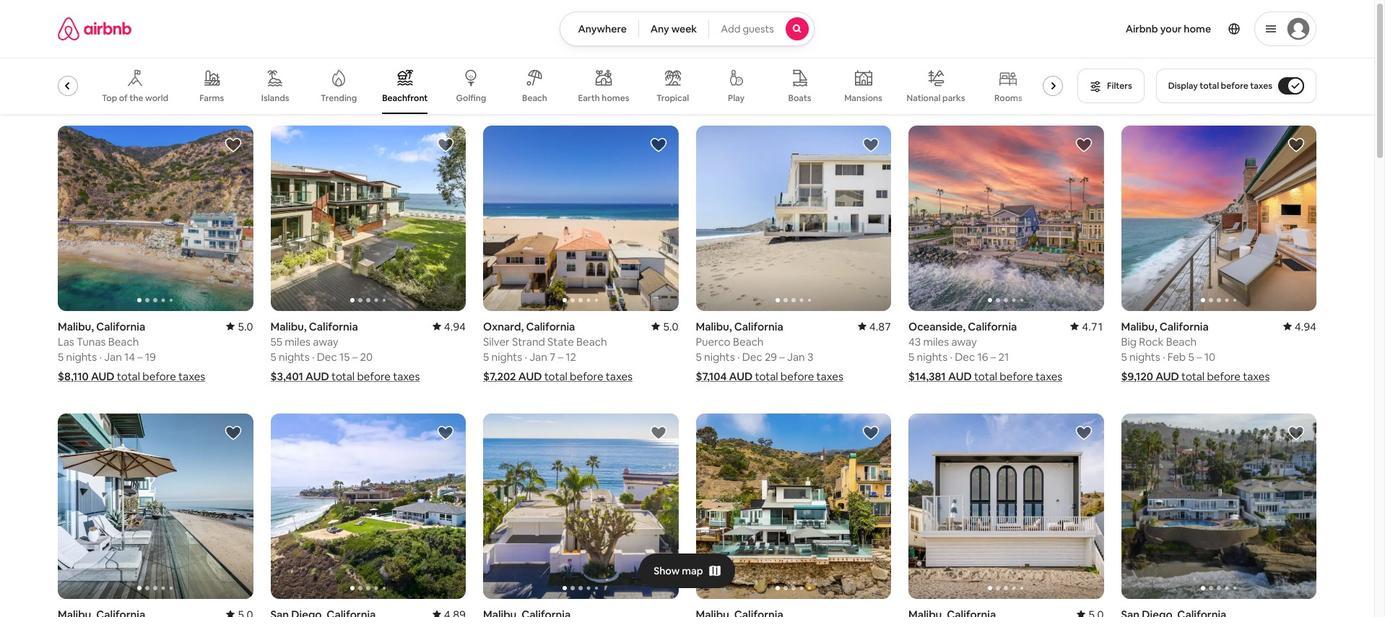 Task type: describe. For each thing, give the bounding box(es) containing it.
– for las tunas beach
[[137, 350, 143, 364]]

away for dec 16 – 21
[[952, 335, 977, 349]]

earth
[[578, 92, 600, 104]]

filters button
[[1078, 69, 1145, 103]]

$7,104 aud
[[696, 370, 753, 384]]

– inside the oxnard, california silver strand state beach 5 nights · jan 7 – 12 $7,202 aud total before taxes
[[558, 350, 564, 364]]

0 horizontal spatial 5.0 out of 5 average rating image
[[226, 608, 253, 618]]

7
[[550, 350, 556, 364]]

$9,120 aud
[[1122, 370, 1180, 384]]

california for 14
[[96, 320, 145, 334]]

anywhere button
[[560, 12, 639, 46]]

beach inside the malibu, california las tunas beach 5 nights · jan 14 – 19 $8,110 aud total before taxes
[[108, 335, 139, 349]]

21
[[999, 350, 1009, 364]]

california for –
[[735, 320, 784, 334]]

$3,401 aud
[[271, 370, 329, 384]]

display
[[1169, 80, 1198, 92]]

add
[[721, 22, 741, 35]]

airbnb
[[1126, 22, 1159, 35]]

· for $3,401 aud
[[312, 350, 315, 364]]

beach inside malibu, california puerco beach 5 nights · dec 29 – jan 3 $7,104 aud total before taxes
[[733, 335, 764, 349]]

nights for big
[[1130, 350, 1161, 364]]

nights inside malibu, california puerco beach 5 nights · dec 29 – jan 3 $7,104 aud total before taxes
[[704, 350, 735, 364]]

total for malibu, california las tunas beach 5 nights · jan 14 – 19 $8,110 aud total before taxes
[[117, 370, 140, 384]]

– for 43 miles away
[[991, 350, 996, 364]]

· for $14,381 aud
[[950, 350, 953, 364]]

5 inside the malibu, california las tunas beach 5 nights · jan 14 – 19 $8,110 aud total before taxes
[[58, 350, 64, 364]]

2 horizontal spatial add to wishlist: malibu, california image
[[863, 137, 880, 154]]

any
[[651, 22, 670, 35]]

tunas
[[77, 335, 106, 349]]

show
[[654, 565, 680, 578]]

dec inside malibu, california puerco beach 5 nights · dec 29 – jan 3 $7,104 aud total before taxes
[[742, 350, 763, 364]]

before for malibu, california las tunas beach 5 nights · jan 14 – 19 $8,110 aud total before taxes
[[143, 370, 176, 384]]

total for malibu, california big rock beach 5 nights · feb 5 – 10 $9,120 aud total before taxes
[[1182, 370, 1205, 384]]

national parks
[[907, 92, 966, 104]]

$7,202 aud
[[483, 370, 542, 384]]

luxe
[[49, 92, 68, 104]]

nights for 55
[[279, 350, 310, 364]]

mansions
[[845, 92, 883, 104]]

dec for 43 miles away
[[955, 350, 975, 364]]

· inside the oxnard, california silver strand state beach 5 nights · jan 7 – 12 $7,202 aud total before taxes
[[525, 350, 527, 364]]

4.87 out of 5 average rating image
[[858, 320, 892, 334]]

malibu, for big
[[1122, 320, 1158, 334]]

feb
[[1168, 350, 1186, 364]]

before for malibu, california big rock beach 5 nights · feb 5 – 10 $9,120 aud total before taxes
[[1208, 370, 1241, 384]]

before for oceanside, california 43 miles away 5 nights · dec 16 – 21 $14,381 aud total before taxes
[[1000, 370, 1034, 384]]

trending
[[321, 92, 357, 104]]

homes
[[602, 92, 630, 104]]

10
[[1205, 350, 1216, 364]]

0 horizontal spatial add to wishlist: malibu, california image
[[224, 425, 242, 442]]

beachfront
[[382, 92, 428, 104]]

none search field containing anywhere
[[560, 12, 815, 46]]

silver
[[483, 335, 510, 349]]

golfing
[[456, 92, 486, 104]]

total for malibu, california puerco beach 5 nights · dec 29 – jan 3 $7,104 aud total before taxes
[[755, 370, 779, 384]]

islands
[[261, 92, 289, 104]]

earth homes
[[578, 92, 630, 104]]

your
[[1161, 22, 1182, 35]]

of
[[119, 92, 128, 104]]

tropical
[[657, 92, 689, 104]]

– for big rock beach
[[1197, 350, 1203, 364]]

12
[[566, 350, 576, 364]]

before for malibu, california puerco beach 5 nights · dec 29 – jan 3 $7,104 aud total before taxes
[[781, 370, 814, 384]]

· for $9,120 aud
[[1163, 350, 1166, 364]]

oxnard,
[[483, 320, 524, 334]]

parks
[[943, 92, 966, 104]]

california for 15
[[309, 320, 358, 334]]

national
[[907, 92, 941, 104]]

4.71 out of 5 average rating image
[[1071, 320, 1104, 334]]

before for malibu, california 55 miles away 5 nights · dec 15 – 20 $3,401 aud total before taxes
[[357, 370, 391, 384]]

6 5 from the left
[[1122, 350, 1128, 364]]

4.94 for malibu, california 55 miles away 5 nights · dec 15 – 20 $3,401 aud total before taxes
[[444, 320, 466, 334]]

state
[[548, 335, 574, 349]]

puerco
[[696, 335, 731, 349]]

week
[[672, 22, 697, 35]]

the
[[130, 92, 143, 104]]

taxes for malibu, california 55 miles away 5 nights · dec 15 – 20 $3,401 aud total before taxes
[[393, 370, 420, 384]]

16
[[978, 350, 989, 364]]

total inside the oxnard, california silver strand state beach 5 nights · jan 7 – 12 $7,202 aud total before taxes
[[544, 370, 568, 384]]

oceanside, california 43 miles away 5 nights · dec 16 – 21 $14,381 aud total before taxes
[[909, 320, 1063, 384]]

15
[[340, 350, 350, 364]]

anywhere
[[578, 22, 627, 35]]

– for 55 miles away
[[352, 350, 358, 364]]

taxes for oceanside, california 43 miles away 5 nights · dec 16 – 21 $14,381 aud total before taxes
[[1036, 370, 1063, 384]]

$8,110 aud
[[58, 370, 115, 384]]

big
[[1122, 335, 1137, 349]]

oceanside,
[[909, 320, 966, 334]]

19
[[145, 350, 156, 364]]

malibu, for puerco
[[696, 320, 732, 334]]

4.89 out of 5 average rating image
[[433, 608, 466, 618]]

california for 5
[[1160, 320, 1209, 334]]

jan inside the oxnard, california silver strand state beach 5 nights · jan 7 – 12 $7,202 aud total before taxes
[[530, 350, 547, 364]]

malibu, california puerco beach 5 nights · dec 29 – jan 3 $7,104 aud total before taxes
[[696, 320, 844, 384]]

miles for 55
[[285, 335, 311, 349]]



Task type: vqa. For each thing, say whether or not it's contained in the screenshot.


Task type: locate. For each thing, give the bounding box(es) containing it.
total down '15'
[[332, 370, 355, 384]]

before down "19"
[[143, 370, 176, 384]]

4.94 out of 5 average rating image
[[433, 320, 466, 334]]

beach up 14
[[108, 335, 139, 349]]

top
[[102, 92, 117, 104]]

1 jan from the left
[[104, 350, 122, 364]]

1 away from the left
[[313, 335, 339, 349]]

malibu, inside the malibu, california las tunas beach 5 nights · jan 14 – 19 $8,110 aud total before taxes
[[58, 320, 94, 334]]

malibu, up big
[[1122, 320, 1158, 334]]

4.87
[[870, 320, 892, 334]]

4 malibu, from the left
[[1122, 320, 1158, 334]]

away for dec 15 – 20
[[313, 335, 339, 349]]

malibu, california las tunas beach 5 nights · jan 14 – 19 $8,110 aud total before taxes
[[58, 320, 205, 384]]

rooms
[[995, 92, 1023, 104]]

dec
[[317, 350, 337, 364], [742, 350, 763, 364], [955, 350, 975, 364]]

display total before taxes
[[1169, 80, 1273, 92]]

before down 10
[[1208, 370, 1241, 384]]

5 · from the left
[[950, 350, 953, 364]]

4 – from the left
[[780, 350, 785, 364]]

5.0 out of 5 average rating image
[[226, 320, 253, 334]]

beach
[[522, 92, 548, 104], [108, 335, 139, 349], [577, 335, 607, 349], [733, 335, 764, 349], [1167, 335, 1197, 349]]

taxes inside "oceanside, california 43 miles away 5 nights · dec 16 – 21 $14,381 aud total before taxes"
[[1036, 370, 1063, 384]]

$14,381 aud
[[909, 370, 972, 384]]

taxes for malibu, california puerco beach 5 nights · dec 29 – jan 3 $7,104 aud total before taxes
[[817, 370, 844, 384]]

jan inside malibu, california puerco beach 5 nights · dec 29 – jan 3 $7,104 aud total before taxes
[[788, 350, 805, 364]]

before inside the oxnard, california silver strand state beach 5 nights · jan 7 – 12 $7,202 aud total before taxes
[[570, 370, 604, 384]]

oxnard, california silver strand state beach 5 nights · jan 7 – 12 $7,202 aud total before taxes
[[483, 320, 633, 384]]

before down the 3
[[781, 370, 814, 384]]

nights inside "oceanside, california 43 miles away 5 nights · dec 16 – 21 $14,381 aud total before taxes"
[[917, 350, 948, 364]]

before right display
[[1221, 80, 1249, 92]]

4 california from the left
[[735, 320, 784, 334]]

airbnb your home link
[[1117, 14, 1220, 44]]

0 horizontal spatial dec
[[317, 350, 337, 364]]

any week button
[[639, 12, 710, 46]]

5 down puerco
[[696, 350, 702, 364]]

5 down las
[[58, 350, 64, 364]]

4.94 out of 5 average rating image
[[1284, 320, 1317, 334]]

taxes inside the oxnard, california silver strand state beach 5 nights · jan 7 – 12 $7,202 aud total before taxes
[[606, 370, 633, 384]]

malibu,
[[58, 320, 94, 334], [271, 320, 307, 334], [696, 320, 732, 334], [1122, 320, 1158, 334]]

away inside "oceanside, california 43 miles away 5 nights · dec 16 – 21 $14,381 aud total before taxes"
[[952, 335, 977, 349]]

california for jan
[[526, 320, 575, 334]]

away
[[313, 335, 339, 349], [952, 335, 977, 349]]

1 horizontal spatial away
[[952, 335, 977, 349]]

2 · from the left
[[312, 350, 315, 364]]

–
[[137, 350, 143, 364], [352, 350, 358, 364], [558, 350, 564, 364], [780, 350, 785, 364], [991, 350, 996, 364], [1197, 350, 1203, 364]]

· inside malibu, california 55 miles away 5 nights · dec 15 – 20 $3,401 aud total before taxes
[[312, 350, 315, 364]]

3 5 from the left
[[483, 350, 489, 364]]

2 4.94 from the left
[[1295, 320, 1317, 334]]

– inside malibu, california 55 miles away 5 nights · dec 15 – 20 $3,401 aud total before taxes
[[352, 350, 358, 364]]

beach inside the oxnard, california silver strand state beach 5 nights · jan 7 – 12 $7,202 aud total before taxes
[[577, 335, 607, 349]]

3 nights from the left
[[492, 350, 522, 364]]

add to wishlist: san diego, california image
[[437, 425, 454, 442]]

1 · from the left
[[99, 350, 102, 364]]

miles inside "oceanside, california 43 miles away 5 nights · dec 16 – 21 $14,381 aud total before taxes"
[[924, 335, 949, 349]]

taxes
[[1251, 80, 1273, 92], [178, 370, 205, 384], [393, 370, 420, 384], [606, 370, 633, 384], [817, 370, 844, 384], [1036, 370, 1063, 384], [1244, 370, 1270, 384]]

dec left 16 at the right bottom of the page
[[955, 350, 975, 364]]

– inside "oceanside, california 43 miles away 5 nights · dec 16 – 21 $14,381 aud total before taxes"
[[991, 350, 996, 364]]

total inside malibu, california 55 miles away 5 nights · dec 15 – 20 $3,401 aud total before taxes
[[332, 370, 355, 384]]

nights up $14,381 aud
[[917, 350, 948, 364]]

nights inside the malibu, california las tunas beach 5 nights · jan 14 – 19 $8,110 aud total before taxes
[[66, 350, 97, 364]]

3 malibu, from the left
[[696, 320, 732, 334]]

california inside malibu, california puerco beach 5 nights · dec 29 – jan 3 $7,104 aud total before taxes
[[735, 320, 784, 334]]

4 nights from the left
[[704, 350, 735, 364]]

add to wishlist: malibu, california image for malibu, california 55 miles away 5 nights · dec 15 – 20 $3,401 aud total before taxes
[[437, 137, 454, 154]]

california inside malibu, california big rock beach 5 nights · feb 5 – 10 $9,120 aud total before taxes
[[1160, 320, 1209, 334]]

2 – from the left
[[352, 350, 358, 364]]

before inside malibu, california big rock beach 5 nights · feb 5 – 10 $9,120 aud total before taxes
[[1208, 370, 1241, 384]]

0 horizontal spatial miles
[[285, 335, 311, 349]]

5 inside the oxnard, california silver strand state beach 5 nights · jan 7 – 12 $7,202 aud total before taxes
[[483, 350, 489, 364]]

add to wishlist: oxnard, california image
[[650, 137, 667, 154]]

– right '15'
[[352, 350, 358, 364]]

total down 29
[[755, 370, 779, 384]]

1 horizontal spatial 5.0 out of 5 average rating image
[[652, 320, 679, 334]]

california up state
[[526, 320, 575, 334]]

2 california from the left
[[309, 320, 358, 334]]

2 malibu, from the left
[[271, 320, 307, 334]]

2 horizontal spatial 5.0 out of 5 average rating image
[[1077, 608, 1104, 618]]

total inside malibu, california big rock beach 5 nights · feb 5 – 10 $9,120 aud total before taxes
[[1182, 370, 1205, 384]]

before inside malibu, california puerco beach 5 nights · dec 29 – jan 3 $7,104 aud total before taxes
[[781, 370, 814, 384]]

5 down 55 on the bottom
[[271, 350, 277, 364]]

5 nights from the left
[[917, 350, 948, 364]]

3 – from the left
[[558, 350, 564, 364]]

4.94 for malibu, california big rock beach 5 nights · feb 5 – 10 $9,120 aud total before taxes
[[1295, 320, 1317, 334]]

· inside "oceanside, california 43 miles away 5 nights · dec 16 – 21 $14,381 aud total before taxes"
[[950, 350, 953, 364]]

0 horizontal spatial 4.94
[[444, 320, 466, 334]]

jan left 14
[[104, 350, 122, 364]]

las
[[58, 335, 74, 349]]

· down strand at bottom left
[[525, 350, 527, 364]]

5 down 43
[[909, 350, 915, 364]]

total for malibu, california 55 miles away 5 nights · dec 15 – 20 $3,401 aud total before taxes
[[332, 370, 355, 384]]

jan inside the malibu, california las tunas beach 5 nights · jan 14 – 19 $8,110 aud total before taxes
[[104, 350, 122, 364]]

5.0
[[238, 320, 253, 334], [663, 320, 679, 334]]

malibu, up puerco
[[696, 320, 732, 334]]

total for oceanside, california 43 miles away 5 nights · dec 16 – 21 $14,381 aud total before taxes
[[975, 370, 998, 384]]

5 – from the left
[[991, 350, 996, 364]]

boats
[[789, 92, 812, 104]]

jan
[[104, 350, 122, 364], [530, 350, 547, 364], [788, 350, 805, 364]]

6 – from the left
[[1197, 350, 1203, 364]]

california for 16
[[968, 320, 1018, 334]]

5.0 for malibu, california las tunas beach 5 nights · jan 14 – 19 $8,110 aud total before taxes
[[238, 320, 253, 334]]

7 5 from the left
[[1189, 350, 1195, 364]]

3 jan from the left
[[788, 350, 805, 364]]

2 dec from the left
[[742, 350, 763, 364]]

5 down big
[[1122, 350, 1128, 364]]

4.71
[[1082, 320, 1104, 334]]

total down '7' at the bottom left of page
[[544, 370, 568, 384]]

dec inside "oceanside, california 43 miles away 5 nights · dec 16 – 21 $14,381 aud total before taxes"
[[955, 350, 975, 364]]

away down 'oceanside,'
[[952, 335, 977, 349]]

1 4.94 from the left
[[444, 320, 466, 334]]

california
[[96, 320, 145, 334], [309, 320, 358, 334], [526, 320, 575, 334], [735, 320, 784, 334], [968, 320, 1018, 334], [1160, 320, 1209, 334]]

1 nights from the left
[[66, 350, 97, 364]]

california up 29
[[735, 320, 784, 334]]

·
[[99, 350, 102, 364], [312, 350, 315, 364], [525, 350, 527, 364], [738, 350, 740, 364], [950, 350, 953, 364], [1163, 350, 1166, 364]]

6 california from the left
[[1160, 320, 1209, 334]]

add to wishlist: malibu, california image for malibu, california las tunas beach 5 nights · jan 14 – 19 $8,110 aud total before taxes
[[224, 137, 242, 154]]

total inside "oceanside, california 43 miles away 5 nights · dec 16 – 21 $14,381 aud total before taxes"
[[975, 370, 998, 384]]

1 malibu, from the left
[[58, 320, 94, 334]]

5 down silver
[[483, 350, 489, 364]]

1 horizontal spatial jan
[[530, 350, 547, 364]]

3 california from the left
[[526, 320, 575, 334]]

1 – from the left
[[137, 350, 143, 364]]

4.94
[[444, 320, 466, 334], [1295, 320, 1317, 334]]

malibu, california 55 miles away 5 nights · dec 15 – 20 $3,401 aud total before taxes
[[271, 320, 420, 384]]

add to wishlist: malibu, california image for malibu, california big rock beach 5 nights · feb 5 – 10 $9,120 aud total before taxes
[[1288, 137, 1306, 154]]

beach right puerco
[[733, 335, 764, 349]]

malibu, inside malibu, california big rock beach 5 nights · feb 5 – 10 $9,120 aud total before taxes
[[1122, 320, 1158, 334]]

nights
[[66, 350, 97, 364], [279, 350, 310, 364], [492, 350, 522, 364], [704, 350, 735, 364], [917, 350, 948, 364], [1130, 350, 1161, 364]]

show map
[[654, 565, 703, 578]]

6 · from the left
[[1163, 350, 1166, 364]]

2 horizontal spatial jan
[[788, 350, 805, 364]]

· left feb
[[1163, 350, 1166, 364]]

any week
[[651, 22, 697, 35]]

43
[[909, 335, 921, 349]]

total
[[1200, 80, 1220, 92], [117, 370, 140, 384], [332, 370, 355, 384], [544, 370, 568, 384], [755, 370, 779, 384], [975, 370, 998, 384], [1182, 370, 1205, 384]]

california inside "oceanside, california 43 miles away 5 nights · dec 16 – 21 $14,381 aud total before taxes"
[[968, 320, 1018, 334]]

3 dec from the left
[[955, 350, 975, 364]]

miles inside malibu, california 55 miles away 5 nights · dec 15 – 20 $3,401 aud total before taxes
[[285, 335, 311, 349]]

california inside the oxnard, california silver strand state beach 5 nights · jan 7 – 12 $7,202 aud total before taxes
[[526, 320, 575, 334]]

beach inside malibu, california big rock beach 5 nights · feb 5 – 10 $9,120 aud total before taxes
[[1167, 335, 1197, 349]]

beach right state
[[577, 335, 607, 349]]

jan left the 3
[[788, 350, 805, 364]]

map
[[682, 565, 703, 578]]

– right '7' at the bottom left of page
[[558, 350, 564, 364]]

add to wishlist: oceanside, california image
[[1075, 137, 1093, 154]]

1 5.0 from the left
[[238, 320, 253, 334]]

– left 10
[[1197, 350, 1203, 364]]

1 miles from the left
[[285, 335, 311, 349]]

malibu, up 55 on the bottom
[[271, 320, 307, 334]]

farms
[[200, 92, 224, 104]]

away up "$3,401 aud"
[[313, 335, 339, 349]]

taxes inside malibu, california puerco beach 5 nights · dec 29 – jan 3 $7,104 aud total before taxes
[[817, 370, 844, 384]]

malibu, for 55
[[271, 320, 307, 334]]

1 horizontal spatial add to wishlist: malibu, california image
[[650, 425, 667, 442]]

taxes for malibu, california big rock beach 5 nights · feb 5 – 10 $9,120 aud total before taxes
[[1244, 370, 1270, 384]]

nights up "$3,401 aud"
[[279, 350, 310, 364]]

· down tunas on the left of page
[[99, 350, 102, 364]]

– inside malibu, california big rock beach 5 nights · feb 5 – 10 $9,120 aud total before taxes
[[1197, 350, 1203, 364]]

total inside the malibu, california las tunas beach 5 nights · jan 14 – 19 $8,110 aud total before taxes
[[117, 370, 140, 384]]

5 inside malibu, california puerco beach 5 nights · dec 29 – jan 3 $7,104 aud total before taxes
[[696, 350, 702, 364]]

1 dec from the left
[[317, 350, 337, 364]]

before
[[1221, 80, 1249, 92], [143, 370, 176, 384], [357, 370, 391, 384], [570, 370, 604, 384], [781, 370, 814, 384], [1000, 370, 1034, 384], [1208, 370, 1241, 384]]

malibu, inside malibu, california 55 miles away 5 nights · dec 15 – 20 $3,401 aud total before taxes
[[271, 320, 307, 334]]

nights down puerco
[[704, 350, 735, 364]]

– left "19"
[[137, 350, 143, 364]]

nights down silver
[[492, 350, 522, 364]]

nights down rock
[[1130, 350, 1161, 364]]

malibu, inside malibu, california puerco beach 5 nights · dec 29 – jan 3 $7,104 aud total before taxes
[[696, 320, 732, 334]]

add guests
[[721, 22, 774, 35]]

before down 20
[[357, 370, 391, 384]]

guests
[[743, 22, 774, 35]]

add guests button
[[709, 12, 815, 46]]

· inside malibu, california big rock beach 5 nights · feb 5 – 10 $9,120 aud total before taxes
[[1163, 350, 1166, 364]]

2 5 from the left
[[271, 350, 277, 364]]

5 california from the left
[[968, 320, 1018, 334]]

add to wishlist: malibu, california image
[[224, 137, 242, 154], [437, 137, 454, 154], [1288, 137, 1306, 154], [863, 425, 880, 442], [1075, 425, 1093, 442]]

malibu, california big rock beach 5 nights · feb 5 – 10 $9,120 aud total before taxes
[[1122, 320, 1270, 384]]

– inside malibu, california puerco beach 5 nights · dec 29 – jan 3 $7,104 aud total before taxes
[[780, 350, 785, 364]]

top of the world
[[102, 92, 169, 104]]

1 horizontal spatial dec
[[742, 350, 763, 364]]

dec for 55 miles away
[[317, 350, 337, 364]]

before down 12
[[570, 370, 604, 384]]

0 horizontal spatial away
[[313, 335, 339, 349]]

home
[[1184, 22, 1212, 35]]

beach left earth
[[522, 92, 548, 104]]

profile element
[[832, 0, 1317, 58]]

taxes inside malibu, california big rock beach 5 nights · feb 5 – 10 $9,120 aud total before taxes
[[1244, 370, 1270, 384]]

5.0 out of 5 average rating image
[[652, 320, 679, 334], [226, 608, 253, 618], [1077, 608, 1104, 618]]

malibu, up las
[[58, 320, 94, 334]]

1 horizontal spatial miles
[[924, 335, 949, 349]]

None search field
[[560, 12, 815, 46]]

airbnb your home
[[1126, 22, 1212, 35]]

· inside the malibu, california las tunas beach 5 nights · jan 14 – 19 $8,110 aud total before taxes
[[99, 350, 102, 364]]

5.0 for oxnard, california silver strand state beach 5 nights · jan 7 – 12 $7,202 aud total before taxes
[[663, 320, 679, 334]]

2 5.0 from the left
[[663, 320, 679, 334]]

nights for las
[[66, 350, 97, 364]]

rock
[[1140, 335, 1164, 349]]

california inside the malibu, california las tunas beach 5 nights · jan 14 – 19 $8,110 aud total before taxes
[[96, 320, 145, 334]]

dec inside malibu, california 55 miles away 5 nights · dec 15 – 20 $3,401 aud total before taxes
[[317, 350, 337, 364]]

beach up feb
[[1167, 335, 1197, 349]]

– left 21
[[991, 350, 996, 364]]

20
[[360, 350, 373, 364]]

5 right feb
[[1189, 350, 1195, 364]]

· up $7,104 aud
[[738, 350, 740, 364]]

0 horizontal spatial 5.0
[[238, 320, 253, 334]]

dec left '15'
[[317, 350, 337, 364]]

before inside malibu, california 55 miles away 5 nights · dec 15 – 20 $3,401 aud total before taxes
[[357, 370, 391, 384]]

1 horizontal spatial 5.0
[[663, 320, 679, 334]]

nights down tunas on the left of page
[[66, 350, 97, 364]]

2 away from the left
[[952, 335, 977, 349]]

taxes inside malibu, california 55 miles away 5 nights · dec 15 – 20 $3,401 aud total before taxes
[[393, 370, 420, 384]]

malibu, for las
[[58, 320, 94, 334]]

miles right 55 on the bottom
[[285, 335, 311, 349]]

– right 29
[[780, 350, 785, 364]]

away inside malibu, california 55 miles away 5 nights · dec 15 – 20 $3,401 aud total before taxes
[[313, 335, 339, 349]]

total inside malibu, california puerco beach 5 nights · dec 29 – jan 3 $7,104 aud total before taxes
[[755, 370, 779, 384]]

world
[[145, 92, 169, 104]]

group
[[38, 58, 1069, 114], [58, 126, 253, 311], [271, 126, 466, 311], [483, 126, 679, 311], [696, 126, 892, 311], [909, 126, 1104, 311], [1122, 126, 1317, 311], [58, 414, 253, 600], [271, 414, 466, 600], [483, 414, 679, 600], [696, 414, 892, 600], [909, 414, 1104, 600], [1122, 414, 1317, 600]]

miles down 'oceanside,'
[[924, 335, 949, 349]]

· up $14,381 aud
[[950, 350, 953, 364]]

miles for 43
[[924, 335, 949, 349]]

5 inside malibu, california 55 miles away 5 nights · dec 15 – 20 $3,401 aud total before taxes
[[271, 350, 277, 364]]

california up feb
[[1160, 320, 1209, 334]]

· inside malibu, california puerco beach 5 nights · dec 29 – jan 3 $7,104 aud total before taxes
[[738, 350, 740, 364]]

nights inside the oxnard, california silver strand state beach 5 nights · jan 7 – 12 $7,202 aud total before taxes
[[492, 350, 522, 364]]

5 inside "oceanside, california 43 miles away 5 nights · dec 16 – 21 $14,381 aud total before taxes"
[[909, 350, 915, 364]]

nights inside malibu, california big rock beach 5 nights · feb 5 – 10 $9,120 aud total before taxes
[[1130, 350, 1161, 364]]

show map button
[[640, 554, 735, 589]]

filters
[[1108, 80, 1133, 92]]

4 · from the left
[[738, 350, 740, 364]]

6 nights from the left
[[1130, 350, 1161, 364]]

nights for 43
[[917, 350, 948, 364]]

· for $8,110 aud
[[99, 350, 102, 364]]

group containing national parks
[[38, 58, 1069, 114]]

california inside malibu, california 55 miles away 5 nights · dec 15 – 20 $3,401 aud total before taxes
[[309, 320, 358, 334]]

1 california from the left
[[96, 320, 145, 334]]

dec left 29
[[742, 350, 763, 364]]

before inside the malibu, california las tunas beach 5 nights · jan 14 – 19 $8,110 aud total before taxes
[[143, 370, 176, 384]]

55
[[271, 335, 282, 349]]

– inside the malibu, california las tunas beach 5 nights · jan 14 – 19 $8,110 aud total before taxes
[[137, 350, 143, 364]]

total down feb
[[1182, 370, 1205, 384]]

add to wishlist: san diego, california image
[[1288, 425, 1306, 442]]

· up "$3,401 aud"
[[312, 350, 315, 364]]

5.0 out of 5 average rating image containing 5.0
[[652, 320, 679, 334]]

total down 16 at the right bottom of the page
[[975, 370, 998, 384]]

before inside "oceanside, california 43 miles away 5 nights · dec 16 – 21 $14,381 aud total before taxes"
[[1000, 370, 1034, 384]]

total right display
[[1200, 80, 1220, 92]]

add to wishlist: malibu, california image
[[863, 137, 880, 154], [224, 425, 242, 442], [650, 425, 667, 442]]

taxes for malibu, california las tunas beach 5 nights · jan 14 – 19 $8,110 aud total before taxes
[[178, 370, 205, 384]]

jan left '7' at the bottom left of page
[[530, 350, 547, 364]]

4 5 from the left
[[696, 350, 702, 364]]

california up 14
[[96, 320, 145, 334]]

0 horizontal spatial jan
[[104, 350, 122, 364]]

29
[[765, 350, 777, 364]]

before down 21
[[1000, 370, 1034, 384]]

2 horizontal spatial dec
[[955, 350, 975, 364]]

5
[[58, 350, 64, 364], [271, 350, 277, 364], [483, 350, 489, 364], [696, 350, 702, 364], [909, 350, 915, 364], [1122, 350, 1128, 364], [1189, 350, 1195, 364]]

total down 14
[[117, 370, 140, 384]]

play
[[728, 92, 745, 104]]

strand
[[512, 335, 545, 349]]

3 · from the left
[[525, 350, 527, 364]]

nights inside malibu, california 55 miles away 5 nights · dec 15 – 20 $3,401 aud total before taxes
[[279, 350, 310, 364]]

3
[[808, 350, 814, 364]]

1 5 from the left
[[58, 350, 64, 364]]

california up '15'
[[309, 320, 358, 334]]

2 jan from the left
[[530, 350, 547, 364]]

miles
[[285, 335, 311, 349], [924, 335, 949, 349]]

1 horizontal spatial 4.94
[[1295, 320, 1317, 334]]

2 miles from the left
[[924, 335, 949, 349]]

2 nights from the left
[[279, 350, 310, 364]]

14
[[124, 350, 135, 364]]

california up 16 at the right bottom of the page
[[968, 320, 1018, 334]]

taxes inside the malibu, california las tunas beach 5 nights · jan 14 – 19 $8,110 aud total before taxes
[[178, 370, 205, 384]]

5 5 from the left
[[909, 350, 915, 364]]



